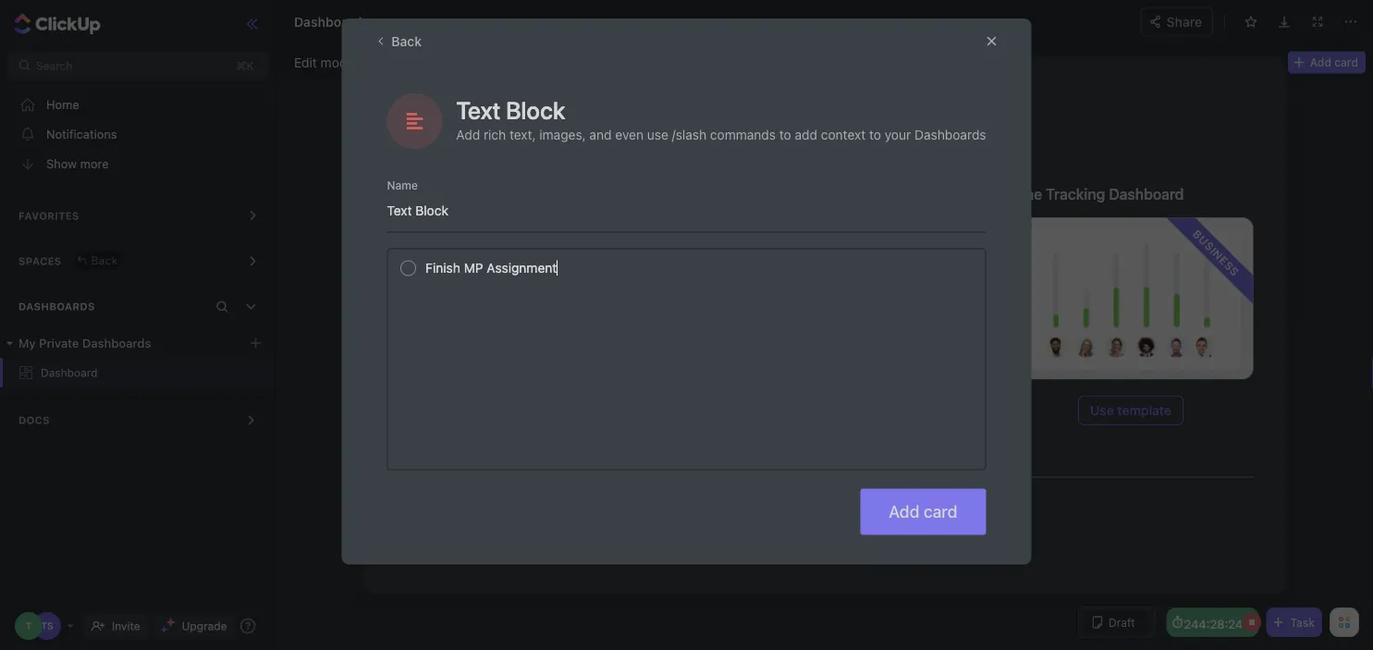 Task type: locate. For each thing, give the bounding box(es) containing it.
at
[[1211, 9, 1221, 23]]

dashboards up private
[[18, 301, 95, 313]]

1 vertical spatial create
[[751, 528, 796, 546]]

with
[[466, 136, 491, 151]]

your right context at the right top of page
[[885, 127, 911, 142]]

0 vertical spatial dashboards
[[915, 127, 987, 142]]

1 vertical spatial add card
[[889, 502, 958, 522]]

0 horizontal spatial to
[[780, 127, 792, 142]]

1 horizontal spatial template
[[1118, 403, 1172, 418]]

0 horizontal spatial card
[[924, 502, 958, 522]]

0 vertical spatial or
[[630, 136, 642, 151]]

1 horizontal spatial add card button
[[1288, 51, 1366, 74]]

1 horizontal spatial a
[[495, 136, 502, 151]]

1 horizontal spatial card
[[1335, 56, 1359, 69]]

clickup logo image
[[1287, 7, 1370, 24]]

template left use
[[574, 136, 627, 151]]

add card down clickup logo
[[1311, 56, 1359, 69]]

1 horizontal spatial your
[[885, 127, 911, 142]]

create
[[395, 94, 465, 120], [751, 528, 796, 546]]

or left use
[[630, 136, 642, 151]]

more
[[80, 157, 109, 171]]

a right create
[[687, 136, 694, 151]]

back button
[[364, 26, 433, 56]]

1 vertical spatial or
[[814, 468, 835, 486]]

create inside button
[[751, 528, 796, 546]]

0 vertical spatial card
[[1335, 56, 1359, 69]]

to left add
[[780, 127, 792, 142]]

2023
[[1178, 9, 1207, 23]]

0 vertical spatial template
[[574, 136, 627, 151]]

10:10
[[1225, 9, 1254, 23]]

back inside sidebar "navigation"
[[91, 254, 118, 267]]

dashboards
[[915, 127, 987, 142], [18, 301, 95, 313]]

even
[[615, 127, 644, 142]]

your
[[885, 127, 911, 142], [845, 136, 871, 151]]

None text field
[[294, 10, 697, 33]]

0 horizontal spatial add card button
[[860, 489, 987, 535]]

a right the with
[[495, 136, 502, 151]]

use template
[[1091, 403, 1172, 418]]

text
[[456, 96, 501, 124]]

use
[[1091, 403, 1114, 418]]

and
[[590, 127, 612, 142]]

add up create custom dashboard on the bottom of the page
[[889, 502, 920, 522]]

2 vertical spatial add
[[889, 502, 920, 522]]

a
[[470, 94, 482, 120], [495, 136, 502, 151], [687, 136, 694, 151]]

1 horizontal spatial or
[[814, 468, 835, 486]]

0 vertical spatial add card button
[[1288, 51, 1366, 74]]

template
[[574, 136, 627, 151], [1118, 403, 1172, 418]]

back link
[[73, 251, 122, 270]]

home link
[[0, 90, 276, 119]]

use
[[647, 127, 669, 142]]

time tracking dashboard image
[[1009, 218, 1254, 379]]

time tracking dashboard
[[1009, 186, 1184, 203]]

your right fit
[[845, 136, 871, 151]]

0 vertical spatial back
[[392, 33, 422, 49]]

back
[[392, 33, 422, 49], [91, 254, 118, 267]]

add card button
[[1288, 51, 1366, 74], [860, 489, 987, 535]]

custom
[[698, 136, 742, 151], [800, 528, 851, 546]]

dashboard
[[487, 94, 600, 120], [505, 136, 571, 151], [745, 136, 810, 151], [446, 186, 521, 203], [1109, 186, 1184, 203], [41, 366, 98, 379], [855, 528, 930, 546]]

assignment
[[487, 260, 557, 276]]

0 horizontal spatial template
[[574, 136, 627, 151]]

create for create a dashboard
[[395, 94, 465, 120]]

dashboard link
[[0, 358, 276, 388]]

1 vertical spatial add
[[456, 127, 480, 142]]

block
[[506, 96, 565, 124]]

back inside button
[[392, 33, 422, 49]]

template right use at the right of page
[[1118, 403, 1172, 418]]

to
[[780, 127, 792, 142], [869, 127, 881, 142], [814, 136, 826, 151]]

mp
[[464, 260, 483, 276]]

1 vertical spatial card
[[924, 502, 958, 522]]

text,
[[510, 127, 536, 142]]

1 vertical spatial add card button
[[860, 489, 987, 535]]

add card up create custom dashboard on the bottom of the page
[[889, 502, 958, 522]]

0 horizontal spatial back
[[91, 254, 118, 267]]

mode:
[[321, 55, 358, 70]]

edit mode:
[[294, 55, 358, 70]]

1 horizontal spatial back
[[392, 33, 422, 49]]

/slash
[[672, 127, 707, 142]]

to left fit
[[814, 136, 826, 151]]

started
[[420, 136, 463, 151]]

upgrade
[[182, 620, 227, 633]]

dashboard inside sidebar "navigation"
[[41, 366, 98, 379]]

2 horizontal spatial to
[[869, 127, 881, 142]]

card
[[1335, 56, 1359, 69], [924, 502, 958, 522]]

0 horizontal spatial create
[[395, 94, 465, 120]]

1 horizontal spatial dashboards
[[915, 127, 987, 142]]

0 vertical spatial add
[[1311, 56, 1332, 69]]

commands
[[710, 127, 776, 142]]

1 vertical spatial template
[[1118, 403, 1172, 418]]

dashboards right exact
[[915, 127, 987, 142]]

1 vertical spatial back
[[91, 254, 118, 267]]

1 vertical spatial custom
[[800, 528, 851, 546]]

0 vertical spatial create
[[395, 94, 465, 120]]

share button
[[1141, 7, 1214, 37]]

add
[[1311, 56, 1332, 69], [456, 127, 480, 142], [889, 502, 920, 522]]

images,
[[540, 127, 586, 142]]

create for create custom dashboard
[[751, 528, 796, 546]]

2 horizontal spatial add
[[1311, 56, 1332, 69]]

1 horizontal spatial add
[[889, 502, 920, 522]]

1 horizontal spatial to
[[814, 136, 826, 151]]

invite
[[112, 620, 140, 633]]

1 horizontal spatial custom
[[800, 528, 851, 546]]

to right context at the right top of page
[[869, 127, 881, 142]]

0 horizontal spatial add card
[[889, 502, 958, 522]]

template inside button
[[1118, 403, 1172, 418]]

or
[[630, 136, 642, 151], [814, 468, 835, 486]]

0 vertical spatial add card
[[1311, 56, 1359, 69]]

create custom dashboard
[[751, 528, 930, 546]]

reporting dashboard image
[[702, 218, 947, 379]]

simple dashboard
[[395, 186, 521, 203]]

upgrade link
[[153, 613, 234, 639]]

dashboards
[[82, 336, 151, 350]]

nov
[[1133, 9, 1155, 23]]

1 vertical spatial dashboards
[[18, 301, 95, 313]]

add left rich
[[456, 127, 480, 142]]

a up the with
[[470, 94, 482, 120]]

back for the back button
[[392, 33, 422, 49]]

add card
[[1311, 56, 1359, 69], [889, 502, 958, 522]]

name
[[387, 179, 418, 191]]

0 horizontal spatial dashboards
[[18, 301, 95, 313]]

0 horizontal spatial add
[[456, 127, 480, 142]]

back for back link
[[91, 254, 118, 267]]

1 horizontal spatial create
[[751, 528, 796, 546]]

my
[[18, 336, 36, 350]]

task
[[1291, 616, 1315, 629]]

or up create custom dashboard button
[[814, 468, 835, 486]]

0 vertical spatial custom
[[698, 136, 742, 151]]

add down clickup logo
[[1311, 56, 1332, 69]]

tracking
[[1046, 186, 1106, 203]]



Task type: describe. For each thing, give the bounding box(es) containing it.
2 horizontal spatial a
[[687, 136, 694, 151]]

edit
[[294, 55, 317, 70]]

create
[[646, 136, 684, 151]]

docs
[[18, 414, 50, 426]]

dashboards inside text block add rich text, images, and even use /slash commands to add context to your dashboards
[[915, 127, 987, 142]]

nov 13, 2023 at 10:10 am
[[1133, 9, 1274, 23]]

home
[[46, 98, 79, 111]]

244:28:24
[[1184, 617, 1243, 631]]

custom inside button
[[800, 528, 851, 546]]

show more
[[46, 157, 109, 171]]

to for started
[[814, 136, 826, 151]]

13,
[[1158, 9, 1175, 23]]

rich
[[484, 127, 506, 142]]

text block add rich text, images, and even use /slash commands to add context to your dashboards
[[456, 96, 987, 142]]

1 horizontal spatial add card
[[1311, 56, 1359, 69]]

simple dashboard image
[[395, 218, 641, 379]]

notifications link
[[0, 119, 276, 149]]

finish mp assignment
[[426, 260, 557, 276]]

fit
[[829, 136, 842, 151]]

get started with a dashboard template or create a custom dashboard to fit your exact needs.
[[395, 136, 951, 151]]

your inside text block add rich text, images, and even use /slash commands to add context to your dashboards
[[885, 127, 911, 142]]

favorites button
[[0, 193, 276, 238]]

0 horizontal spatial a
[[470, 94, 482, 120]]

0 horizontal spatial custom
[[698, 136, 742, 151]]

my private dashboards
[[18, 336, 151, 350]]

time
[[1009, 186, 1043, 203]]

create custom dashboard button
[[696, 514, 953, 560]]

context
[[821, 127, 866, 142]]

add inside text block add rich text, images, and even use /slash commands to add context to your dashboards
[[456, 127, 480, 142]]

show
[[46, 157, 77, 171]]

finish
[[426, 260, 461, 276]]

needs.
[[911, 136, 951, 151]]

share
[[1167, 14, 1202, 29]]

0 horizontal spatial or
[[630, 136, 642, 151]]

simple
[[395, 186, 442, 203]]

use template button
[[1079, 396, 1184, 425]]

sidebar navigation
[[0, 0, 276, 650]]

search
[[36, 59, 72, 72]]

dashboard inside button
[[855, 528, 930, 546]]

dashboards inside sidebar "navigation"
[[18, 301, 95, 313]]

add
[[795, 127, 818, 142]]

create a dashboard
[[395, 94, 600, 120]]

to for block
[[780, 127, 792, 142]]

exact
[[875, 136, 907, 151]]

Card name text field
[[387, 193, 987, 227]]

am
[[1258, 9, 1274, 23]]

get
[[395, 136, 417, 151]]

notifications
[[46, 127, 117, 141]]

private
[[39, 336, 79, 350]]

favorites
[[18, 210, 79, 222]]

⌘k
[[236, 59, 254, 72]]

0 horizontal spatial your
[[845, 136, 871, 151]]



Task type: vqa. For each thing, say whether or not it's contained in the screenshot.
13 in the right top of the page
no



